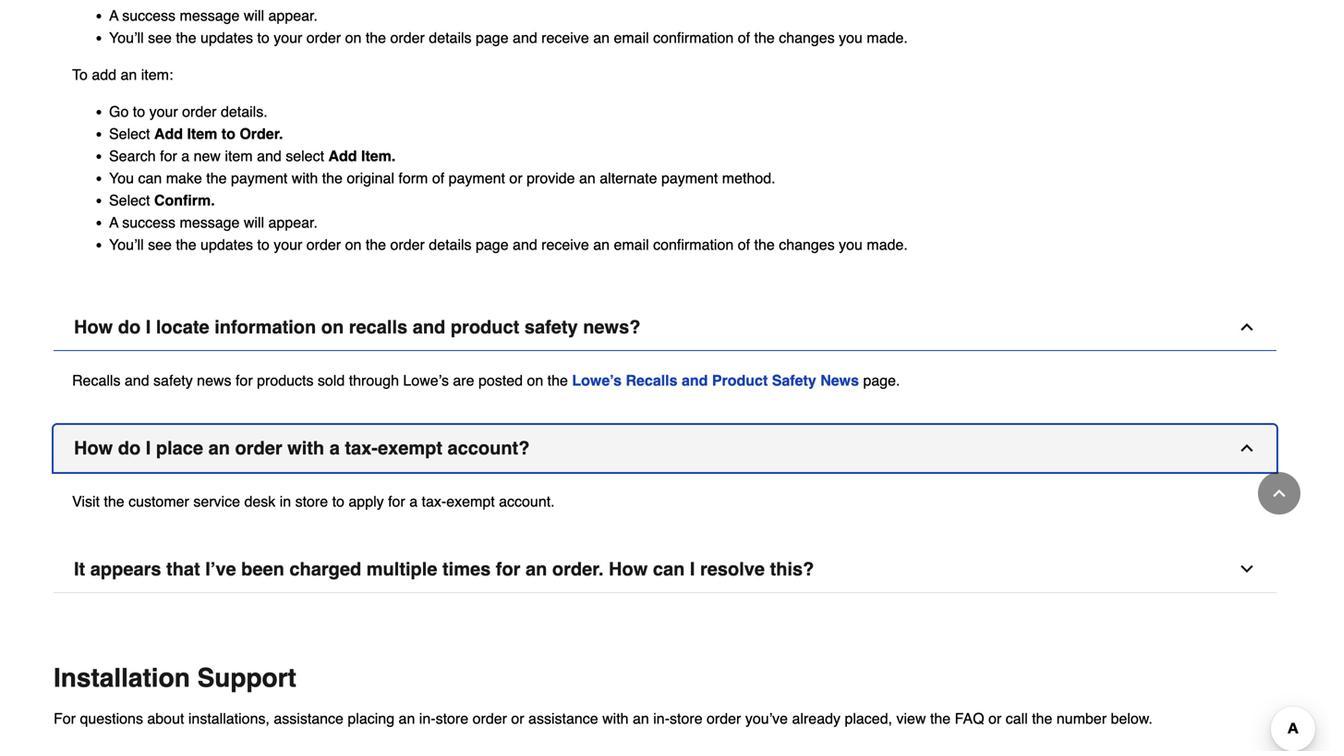 Task type: locate. For each thing, give the bounding box(es) containing it.
visit
[[72, 493, 100, 510]]

select down you
[[109, 192, 150, 209]]

1 vertical spatial updates
[[201, 236, 253, 253]]

0 horizontal spatial can
[[138, 170, 162, 187]]

1 vertical spatial you
[[839, 236, 863, 253]]

updates inside the a success message will appear. you'll see the updates to your order on the order details page and receive an email confirmation of the changes you made.
[[201, 29, 253, 46]]

1 updates from the top
[[201, 29, 253, 46]]

0 vertical spatial select
[[109, 125, 150, 142]]

how right order.
[[609, 559, 648, 580]]

a
[[109, 7, 118, 24], [109, 214, 118, 231]]

0 vertical spatial email
[[614, 29, 649, 46]]

1 will from the top
[[244, 7, 264, 24]]

safety
[[525, 316, 578, 338], [153, 372, 193, 389]]

chevron up image inside how do i place an order with a tax-exempt account? 'button'
[[1238, 439, 1257, 457]]

a inside 'button'
[[330, 438, 340, 459]]

0 horizontal spatial exempt
[[378, 438, 443, 459]]

or
[[509, 170, 523, 187], [511, 710, 524, 727], [989, 710, 1002, 727]]

2 success from the top
[[122, 214, 176, 231]]

2 message from the top
[[180, 214, 240, 231]]

and inside the a success message will appear. you'll see the updates to your order on the order details page and receive an email confirmation of the changes you made.
[[513, 29, 537, 46]]

service
[[193, 493, 240, 510]]

item
[[225, 147, 253, 164]]

email inside the a success message will appear. you'll see the updates to your order on the order details page and receive an email confirmation of the changes you made.
[[614, 29, 649, 46]]

0 vertical spatial your
[[274, 29, 302, 46]]

to
[[72, 66, 88, 83]]

exempt up apply
[[378, 438, 443, 459]]

about
[[147, 710, 184, 727]]

success
[[122, 7, 176, 24], [122, 214, 176, 231]]

0 vertical spatial changes
[[779, 29, 835, 46]]

and inside button
[[413, 316, 446, 338]]

to right go
[[133, 103, 145, 120]]

for right news
[[236, 372, 253, 389]]

do for place
[[118, 438, 141, 459]]

0 vertical spatial updates
[[201, 29, 253, 46]]

0 horizontal spatial assistance
[[274, 710, 344, 727]]

2 lowe's from the left
[[572, 372, 622, 389]]

0 horizontal spatial in-
[[419, 710, 436, 727]]

i left locate
[[146, 316, 151, 338]]

1 vertical spatial changes
[[779, 236, 835, 253]]

1 vertical spatial message
[[180, 214, 240, 231]]

a
[[181, 147, 190, 164], [330, 438, 340, 459], [410, 493, 418, 510]]

0 vertical spatial a
[[181, 147, 190, 164]]

2 see from the top
[[148, 236, 172, 253]]

1 success from the top
[[122, 7, 176, 24]]

1 vertical spatial with
[[287, 438, 324, 459]]

0 vertical spatial appear.
[[268, 7, 318, 24]]

2 receive from the top
[[542, 236, 589, 253]]

1 you'll from the top
[[109, 29, 144, 46]]

safety left news
[[153, 372, 193, 389]]

2 you'll from the top
[[109, 236, 144, 253]]

select
[[109, 125, 150, 142], [109, 192, 150, 209]]

exempt left account.
[[446, 493, 495, 510]]

an inside 'button'
[[208, 438, 230, 459]]

2 made. from the top
[[867, 236, 908, 253]]

0 vertical spatial safety
[[525, 316, 578, 338]]

1 made. from the top
[[867, 29, 908, 46]]

view
[[897, 710, 926, 727]]

exempt
[[378, 438, 443, 459], [446, 493, 495, 510]]

chevron up image
[[1238, 318, 1257, 336]]

message
[[180, 7, 240, 24], [180, 214, 240, 231]]

made.
[[867, 29, 908, 46], [867, 236, 908, 253]]

a success message will appear. you'll see the updates to your order on the order details page and receive an email confirmation of the changes you made.
[[109, 7, 908, 46]]

for right apply
[[388, 493, 405, 510]]

1 in- from the left
[[419, 710, 436, 727]]

of
[[738, 29, 750, 46], [432, 170, 445, 187], [738, 236, 750, 253]]

1 vertical spatial how
[[74, 438, 113, 459]]

1 vertical spatial add
[[328, 147, 357, 164]]

1 details from the top
[[429, 29, 472, 46]]

1 vertical spatial made.
[[867, 236, 908, 253]]

add
[[92, 66, 116, 83]]

you inside the go to your order details. select add item to order. search for a new item and select add item. you can make the payment with the original form of payment or provide an alternate payment method. select confirm. a success message will appear. you'll see the updates to your order on the order details page and receive an email confirmation of the changes you made.
[[839, 236, 863, 253]]

you'll inside the go to your order details. select add item to order. search for a new item and select add item. you can make the payment with the original form of payment or provide an alternate payment method. select confirm. a success message will appear. you'll see the updates to your order on the order details page and receive an email confirmation of the changes you made.
[[109, 236, 144, 253]]

0 vertical spatial success
[[122, 7, 176, 24]]

0 vertical spatial will
[[244, 7, 264, 24]]

go
[[109, 103, 129, 120]]

success inside the a success message will appear. you'll see the updates to your order on the order details page and receive an email confirmation of the changes you made.
[[122, 7, 176, 24]]

how inside button
[[609, 559, 648, 580]]

order
[[307, 29, 341, 46], [390, 29, 425, 46], [182, 103, 217, 120], [307, 236, 341, 253], [390, 236, 425, 253], [235, 438, 282, 459], [473, 710, 507, 727], [707, 710, 741, 727]]

1 horizontal spatial add
[[328, 147, 357, 164]]

payment down the item
[[231, 170, 288, 187]]

1 receive from the top
[[542, 29, 589, 46]]

1 vertical spatial success
[[122, 214, 176, 231]]

lowe's down news?
[[572, 372, 622, 389]]

updates down the confirm.
[[201, 236, 253, 253]]

0 vertical spatial can
[[138, 170, 162, 187]]

add up original
[[328, 147, 357, 164]]

1 vertical spatial a
[[109, 214, 118, 231]]

0 vertical spatial you'll
[[109, 29, 144, 46]]

for
[[54, 710, 76, 727]]

1 vertical spatial safety
[[153, 372, 193, 389]]

0 vertical spatial a
[[109, 7, 118, 24]]

will
[[244, 7, 264, 24], [244, 214, 264, 231]]

0 vertical spatial details
[[429, 29, 472, 46]]

0 vertical spatial chevron up image
[[1238, 439, 1257, 457]]

details
[[429, 29, 472, 46], [429, 236, 472, 253]]

you inside the a success message will appear. you'll see the updates to your order on the order details page and receive an email confirmation of the changes you made.
[[839, 29, 863, 46]]

success down the confirm.
[[122, 214, 176, 231]]

updates
[[201, 29, 253, 46], [201, 236, 253, 253]]

your
[[274, 29, 302, 46], [149, 103, 178, 120], [274, 236, 302, 253]]

it appears that i've been charged multiple times for an order. how can i resolve this? button
[[54, 546, 1277, 593]]

1 recalls from the left
[[72, 372, 121, 389]]

questions
[[80, 710, 143, 727]]

1 horizontal spatial assistance
[[529, 710, 598, 727]]

can left resolve
[[653, 559, 685, 580]]

order.
[[240, 125, 283, 142]]

1 do from the top
[[118, 316, 141, 338]]

1 appear. from the top
[[268, 7, 318, 24]]

appear. inside the a success message will appear. you'll see the updates to your order on the order details page and receive an email confirmation of the changes you made.
[[268, 7, 318, 24]]

of inside the a success message will appear. you'll see the updates to your order on the order details page and receive an email confirmation of the changes you made.
[[738, 29, 750, 46]]

for inside button
[[496, 559, 521, 580]]

store right placing
[[436, 710, 469, 727]]

you'll inside the a success message will appear. you'll see the updates to your order on the order details page and receive an email confirmation of the changes you made.
[[109, 29, 144, 46]]

2 details from the top
[[429, 236, 472, 253]]

2 will from the top
[[244, 214, 264, 231]]

1 horizontal spatial in-
[[653, 710, 670, 727]]

number
[[1057, 710, 1107, 727]]

2 horizontal spatial payment
[[662, 170, 718, 187]]

you'll up to add an item:
[[109, 29, 144, 46]]

receive
[[542, 29, 589, 46], [542, 236, 589, 253]]

to add an item:
[[72, 66, 173, 83]]

made. inside the a success message will appear. you'll see the updates to your order on the order details page and receive an email confirmation of the changes you made.
[[867, 29, 908, 46]]

chevron up image
[[1238, 439, 1257, 457], [1270, 484, 1289, 503]]

item.
[[361, 147, 396, 164]]

0 horizontal spatial chevron up image
[[1238, 439, 1257, 457]]

1 confirmation from the top
[[653, 29, 734, 46]]

for up the make
[[160, 147, 177, 164]]

0 vertical spatial do
[[118, 316, 141, 338]]

0 vertical spatial of
[[738, 29, 750, 46]]

your inside the a success message will appear. you'll see the updates to your order on the order details page and receive an email confirmation of the changes you made.
[[274, 29, 302, 46]]

you'll
[[109, 29, 144, 46], [109, 236, 144, 253]]

safety left news?
[[525, 316, 578, 338]]

account.
[[499, 493, 555, 510]]

lowe's
[[403, 372, 449, 389], [572, 372, 622, 389]]

1 vertical spatial page
[[476, 236, 509, 253]]

see up item:
[[148, 29, 172, 46]]

can
[[138, 170, 162, 187], [653, 559, 685, 580]]

0 horizontal spatial tax-
[[345, 438, 378, 459]]

select
[[286, 147, 324, 164]]

i for place
[[146, 438, 151, 459]]

made. inside the go to your order details. select add item to order. search for a new item and select add item. you can make the payment with the original form of payment or provide an alternate payment method. select confirm. a success message will appear. you'll see the updates to your order on the order details page and receive an email confirmation of the changes you made.
[[867, 236, 908, 253]]

an inside button
[[526, 559, 547, 580]]

0 vertical spatial i
[[146, 316, 151, 338]]

2 confirmation from the top
[[653, 236, 734, 253]]

1 horizontal spatial safety
[[525, 316, 578, 338]]

an
[[593, 29, 610, 46], [121, 66, 137, 83], [579, 170, 596, 187], [593, 236, 610, 253], [208, 438, 230, 459], [526, 559, 547, 580], [399, 710, 415, 727], [633, 710, 649, 727]]

1 see from the top
[[148, 29, 172, 46]]

placing
[[348, 710, 395, 727]]

apply
[[349, 493, 384, 510]]

1 horizontal spatial recalls
[[626, 372, 678, 389]]

0 vertical spatial tax-
[[345, 438, 378, 459]]

0 horizontal spatial payment
[[231, 170, 288, 187]]

2 a from the top
[[109, 214, 118, 231]]

how
[[74, 316, 113, 338], [74, 438, 113, 459], [609, 559, 648, 580]]

1 a from the top
[[109, 7, 118, 24]]

1 vertical spatial can
[[653, 559, 685, 580]]

how left locate
[[74, 316, 113, 338]]

2 recalls from the left
[[626, 372, 678, 389]]

0 horizontal spatial add
[[154, 125, 183, 142]]

2 email from the top
[[614, 236, 649, 253]]

2 horizontal spatial a
[[410, 493, 418, 510]]

3 payment from the left
[[662, 170, 718, 187]]

and
[[513, 29, 537, 46], [257, 147, 282, 164], [513, 236, 537, 253], [413, 316, 446, 338], [125, 372, 149, 389], [682, 372, 708, 389]]

resolve
[[700, 559, 765, 580]]

0 vertical spatial you
[[839, 29, 863, 46]]

0 vertical spatial receive
[[542, 29, 589, 46]]

2 horizontal spatial store
[[670, 710, 703, 727]]

customer
[[129, 493, 189, 510]]

to inside the a success message will appear. you'll see the updates to your order on the order details page and receive an email confirmation of the changes you made.
[[257, 29, 270, 46]]

on inside the a success message will appear. you'll see the updates to your order on the order details page and receive an email confirmation of the changes you made.
[[345, 29, 362, 46]]

1 vertical spatial do
[[118, 438, 141, 459]]

can down search
[[138, 170, 162, 187]]

1 vertical spatial exempt
[[446, 493, 495, 510]]

0 horizontal spatial a
[[181, 147, 190, 164]]

updates up details.
[[201, 29, 253, 46]]

1 vertical spatial see
[[148, 236, 172, 253]]

1 horizontal spatial chevron up image
[[1270, 484, 1289, 503]]

information
[[215, 316, 316, 338]]

how for how do i locate information on recalls and product safety news?
[[74, 316, 113, 338]]

i left place
[[146, 438, 151, 459]]

sold
[[318, 372, 345, 389]]

2 select from the top
[[109, 192, 150, 209]]

placed,
[[845, 710, 893, 727]]

2 updates from the top
[[201, 236, 253, 253]]

0 vertical spatial see
[[148, 29, 172, 46]]

0 horizontal spatial safety
[[153, 372, 193, 389]]

1 vertical spatial details
[[429, 236, 472, 253]]

1 horizontal spatial payment
[[449, 170, 505, 187]]

1 vertical spatial a
[[330, 438, 340, 459]]

0 vertical spatial confirmation
[[653, 29, 734, 46]]

installation
[[54, 663, 190, 693]]

0 vertical spatial exempt
[[378, 438, 443, 459]]

how inside button
[[74, 316, 113, 338]]

1 horizontal spatial lowe's
[[572, 372, 622, 389]]

tax- right apply
[[422, 493, 446, 510]]

1 page from the top
[[476, 29, 509, 46]]

success up item:
[[122, 7, 176, 24]]

i left resolve
[[690, 559, 695, 580]]

select up search
[[109, 125, 150, 142]]

1 vertical spatial email
[[614, 236, 649, 253]]

2 vertical spatial with
[[603, 710, 629, 727]]

exempt inside 'button'
[[378, 438, 443, 459]]

scroll to top element
[[1258, 472, 1301, 515]]

1 horizontal spatial can
[[653, 559, 685, 580]]

2 appear. from the top
[[268, 214, 318, 231]]

1 vertical spatial will
[[244, 214, 264, 231]]

2 vertical spatial how
[[609, 559, 648, 580]]

to
[[257, 29, 270, 46], [133, 103, 145, 120], [222, 125, 236, 142], [257, 236, 270, 253], [332, 493, 345, 510]]

store left you've
[[670, 710, 703, 727]]

1 horizontal spatial tax-
[[422, 493, 446, 510]]

1 message from the top
[[180, 7, 240, 24]]

changes
[[779, 29, 835, 46], [779, 236, 835, 253]]

1 changes from the top
[[779, 29, 835, 46]]

you
[[839, 29, 863, 46], [839, 236, 863, 253]]

0 horizontal spatial recalls
[[72, 372, 121, 389]]

1 vertical spatial chevron up image
[[1270, 484, 1289, 503]]

1 vertical spatial confirmation
[[653, 236, 734, 253]]

how inside 'button'
[[74, 438, 113, 459]]

do left locate
[[118, 316, 141, 338]]

1 you from the top
[[839, 29, 863, 46]]

safety inside button
[[525, 316, 578, 338]]

do left place
[[118, 438, 141, 459]]

a down you
[[109, 214, 118, 231]]

for inside the go to your order details. select add item to order. search for a new item and select add item. you can make the payment with the original form of payment or provide an alternate payment method. select confirm. a success message will appear. you'll see the updates to your order on the order details page and receive an email confirmation of the changes you made.
[[160, 147, 177, 164]]

see down the confirm.
[[148, 236, 172, 253]]

2 vertical spatial i
[[690, 559, 695, 580]]

0 vertical spatial made.
[[867, 29, 908, 46]]

a left new
[[181, 147, 190, 164]]

2 changes from the top
[[779, 236, 835, 253]]

a right apply
[[410, 493, 418, 510]]

2 page from the top
[[476, 236, 509, 253]]

1 vertical spatial receive
[[542, 236, 589, 253]]

payment left method.
[[662, 170, 718, 187]]

2 vertical spatial your
[[274, 236, 302, 253]]

1 horizontal spatial a
[[330, 438, 340, 459]]

with
[[292, 170, 318, 187], [287, 438, 324, 459], [603, 710, 629, 727]]

a up to add an item:
[[109, 7, 118, 24]]

2 you from the top
[[839, 236, 863, 253]]

i inside button
[[690, 559, 695, 580]]

2 do from the top
[[118, 438, 141, 459]]

call
[[1006, 710, 1028, 727]]

1 vertical spatial you'll
[[109, 236, 144, 253]]

0 vertical spatial how
[[74, 316, 113, 338]]

page
[[476, 29, 509, 46], [476, 236, 509, 253]]

an inside the a success message will appear. you'll see the updates to your order on the order details page and receive an email confirmation of the changes you made.
[[593, 29, 610, 46]]

payment right form in the top left of the page
[[449, 170, 505, 187]]

add left item
[[154, 125, 183, 142]]

i inside button
[[146, 316, 151, 338]]

confirmation
[[653, 29, 734, 46], [653, 236, 734, 253]]

store right in
[[295, 493, 328, 510]]

lowe's left are
[[403, 372, 449, 389]]

for right times
[[496, 559, 521, 580]]

tax- up apply
[[345, 438, 378, 459]]

1 vertical spatial select
[[109, 192, 150, 209]]

this?
[[770, 559, 814, 580]]

1 vertical spatial appear.
[[268, 214, 318, 231]]

to up details.
[[257, 29, 270, 46]]

do
[[118, 316, 141, 338], [118, 438, 141, 459]]

1 vertical spatial i
[[146, 438, 151, 459]]

you'll down you
[[109, 236, 144, 253]]

0 horizontal spatial lowe's
[[403, 372, 449, 389]]

0 vertical spatial with
[[292, 170, 318, 187]]

0 vertical spatial message
[[180, 7, 240, 24]]

i inside 'button'
[[146, 438, 151, 459]]

do inside how do i locate information on recalls and product safety news? button
[[118, 316, 141, 338]]

0 horizontal spatial store
[[295, 493, 328, 510]]

a up 'visit the customer service desk in store to apply for a tax-exempt account.'
[[330, 438, 340, 459]]

a inside the go to your order details. select add item to order. search for a new item and select add item. you can make the payment with the original form of payment or provide an alternate payment method. select confirm. a success message will appear. you'll see the updates to your order on the order details page and receive an email confirmation of the changes you made.
[[181, 147, 190, 164]]

0 vertical spatial page
[[476, 29, 509, 46]]

how up visit
[[74, 438, 113, 459]]

you've
[[745, 710, 788, 727]]

1 horizontal spatial store
[[436, 710, 469, 727]]

do inside how do i place an order with a tax-exempt account? 'button'
[[118, 438, 141, 459]]

installation support
[[54, 663, 296, 693]]

1 email from the top
[[614, 29, 649, 46]]



Task type: vqa. For each thing, say whether or not it's contained in the screenshot.
Get to the middle
no



Task type: describe. For each thing, give the bounding box(es) containing it.
1 horizontal spatial exempt
[[446, 493, 495, 510]]

how do i place an order with a tax-exempt account? button
[[54, 425, 1277, 472]]

that
[[166, 559, 200, 580]]

a inside the a success message will appear. you'll see the updates to your order on the order details page and receive an email confirmation of the changes you made.
[[109, 7, 118, 24]]

2 vertical spatial of
[[738, 236, 750, 253]]

updates inside the go to your order details. select add item to order. search for a new item and select add item. you can make the payment with the original form of payment or provide an alternate payment method. select confirm. a success message will appear. you'll see the updates to your order on the order details page and receive an email confirmation of the changes you made.
[[201, 236, 253, 253]]

will inside the go to your order details. select add item to order. search for a new item and select add item. you can make the payment with the original form of payment or provide an alternate payment method. select confirm. a success message will appear. you'll see the updates to your order on the order details page and receive an email confirmation of the changes you made.
[[244, 214, 264, 231]]

already
[[792, 710, 841, 727]]

method.
[[722, 170, 776, 187]]

changes inside the a success message will appear. you'll see the updates to your order on the order details page and receive an email confirmation of the changes you made.
[[779, 29, 835, 46]]

1 vertical spatial of
[[432, 170, 445, 187]]

form
[[399, 170, 428, 187]]

how for how do i place an order with a tax-exempt account?
[[74, 438, 113, 459]]

safety
[[772, 372, 817, 389]]

how do i locate information on recalls and product safety news? button
[[54, 304, 1277, 351]]

email inside the go to your order details. select add item to order. search for a new item and select add item. you can make the payment with the original form of payment or provide an alternate payment method. select confirm. a success message will appear. you'll see the updates to your order on the order details page and receive an email confirmation of the changes you made.
[[614, 236, 649, 253]]

new
[[194, 147, 221, 164]]

1 vertical spatial your
[[149, 103, 178, 120]]

installations,
[[188, 710, 270, 727]]

original
[[347, 170, 394, 187]]

recalls and safety news for products sold through lowe's are posted on the lowe's recalls and product safety news page.
[[72, 372, 900, 389]]

support
[[197, 663, 296, 693]]

1 assistance from the left
[[274, 710, 344, 727]]

you
[[109, 170, 134, 187]]

how do i place an order with a tax-exempt account?
[[74, 438, 530, 459]]

through
[[349, 372, 399, 389]]

confirm.
[[154, 192, 215, 209]]

news
[[197, 372, 231, 389]]

with inside the go to your order details. select add item to order. search for a new item and select add item. you can make the payment with the original form of payment or provide an alternate payment method. select confirm. a success message will appear. you'll see the updates to your order on the order details page and receive an email confirmation of the changes you made.
[[292, 170, 318, 187]]

page inside the go to your order details. select add item to order. search for a new item and select add item. you can make the payment with the original form of payment or provide an alternate payment method. select confirm. a success message will appear. you'll see the updates to your order on the order details page and receive an email confirmation of the changes you made.
[[476, 236, 509, 253]]

message inside the go to your order details. select add item to order. search for a new item and select add item. you can make the payment with the original form of payment or provide an alternate payment method. select confirm. a success message will appear. you'll see the updates to your order on the order details page and receive an email confirmation of the changes you made.
[[180, 214, 240, 231]]

desk
[[244, 493, 276, 510]]

with inside how do i place an order with a tax-exempt account? 'button'
[[287, 438, 324, 459]]

to left apply
[[332, 493, 345, 510]]

details.
[[221, 103, 268, 120]]

changes inside the go to your order details. select add item to order. search for a new item and select add item. you can make the payment with the original form of payment or provide an alternate payment method. select confirm. a success message will appear. you'll see the updates to your order on the order details page and receive an email confirmation of the changes you made.
[[779, 236, 835, 253]]

1 vertical spatial tax-
[[422, 493, 446, 510]]

2 in- from the left
[[653, 710, 670, 727]]

order inside 'button'
[[235, 438, 282, 459]]

faq
[[955, 710, 985, 727]]

chevron up image inside scroll to top element
[[1270, 484, 1289, 503]]

news?
[[583, 316, 641, 338]]

product
[[712, 372, 768, 389]]

been
[[241, 559, 284, 580]]

in
[[280, 493, 291, 510]]

for questions about installations, assistance placing an in-store order or assistance with an in-store order you've already placed, view the faq or call the number below.
[[54, 710, 1153, 727]]

receive inside the go to your order details. select add item to order. search for a new item and select add item. you can make the payment with the original form of payment or provide an alternate payment method. select confirm. a success message will appear. you'll see the updates to your order on the order details page and receive an email confirmation of the changes you made.
[[542, 236, 589, 253]]

on inside the go to your order details. select add item to order. search for a new item and select add item. you can make the payment with the original form of payment or provide an alternate payment method. select confirm. a success message will appear. you'll see the updates to your order on the order details page and receive an email confirmation of the changes you made.
[[345, 236, 362, 253]]

place
[[156, 438, 203, 459]]

multiple
[[367, 559, 437, 580]]

charged
[[290, 559, 361, 580]]

on inside button
[[321, 316, 344, 338]]

see inside the a success message will appear. you'll see the updates to your order on the order details page and receive an email confirmation of the changes you made.
[[148, 29, 172, 46]]

1 select from the top
[[109, 125, 150, 142]]

it
[[74, 559, 85, 580]]

or inside the go to your order details. select add item to order. search for a new item and select add item. you can make the payment with the original form of payment or provide an alternate payment method. select confirm. a success message will appear. you'll see the updates to your order on the order details page and receive an email confirmation of the changes you made.
[[509, 170, 523, 187]]

1 payment from the left
[[231, 170, 288, 187]]

below.
[[1111, 710, 1153, 727]]

page.
[[863, 372, 900, 389]]

confirmation inside the a success message will appear. you'll see the updates to your order on the order details page and receive an email confirmation of the changes you made.
[[653, 29, 734, 46]]

details inside the go to your order details. select add item to order. search for a new item and select add item. you can make the payment with the original form of payment or provide an alternate payment method. select confirm. a success message will appear. you'll see the updates to your order on the order details page and receive an email confirmation of the changes you made.
[[429, 236, 472, 253]]

alternate
[[600, 170, 657, 187]]

go to your order details. select add item to order. search for a new item and select add item. you can make the payment with the original form of payment or provide an alternate payment method. select confirm. a success message will appear. you'll see the updates to your order on the order details page and receive an email confirmation of the changes you made.
[[109, 103, 908, 253]]

receive inside the a success message will appear. you'll see the updates to your order on the order details page and receive an email confirmation of the changes you made.
[[542, 29, 589, 46]]

provide
[[527, 170, 575, 187]]

page inside the a success message will appear. you'll see the updates to your order on the order details page and receive an email confirmation of the changes you made.
[[476, 29, 509, 46]]

confirmation inside the go to your order details. select add item to order. search for a new item and select add item. you can make the payment with the original form of payment or provide an alternate payment method. select confirm. a success message will appear. you'll see the updates to your order on the order details page and receive an email confirmation of the changes you made.
[[653, 236, 734, 253]]

i've
[[205, 559, 236, 580]]

2 payment from the left
[[449, 170, 505, 187]]

product
[[451, 316, 520, 338]]

visit the customer service desk in store to apply for a tax-exempt account.
[[72, 493, 555, 510]]

message inside the a success message will appear. you'll see the updates to your order on the order details page and receive an email confirmation of the changes you made.
[[180, 7, 240, 24]]

to up information
[[257, 236, 270, 253]]

order.
[[552, 559, 604, 580]]

make
[[166, 170, 202, 187]]

how do i locate information on recalls and product safety news?
[[74, 316, 641, 338]]

are
[[453, 372, 474, 389]]

news
[[821, 372, 859, 389]]

products
[[257, 372, 314, 389]]

1 lowe's from the left
[[403, 372, 449, 389]]

2 vertical spatial a
[[410, 493, 418, 510]]

can inside button
[[653, 559, 685, 580]]

2 assistance from the left
[[529, 710, 598, 727]]

item:
[[141, 66, 173, 83]]

will inside the a success message will appear. you'll see the updates to your order on the order details page and receive an email confirmation of the changes you made.
[[244, 7, 264, 24]]

to up the item
[[222, 125, 236, 142]]

a inside the go to your order details. select add item to order. search for a new item and select add item. you can make the payment with the original form of payment or provide an alternate payment method. select confirm. a success message will appear. you'll see the updates to your order on the order details page and receive an email confirmation of the changes you made.
[[109, 214, 118, 231]]

tax- inside 'button'
[[345, 438, 378, 459]]

success inside the go to your order details. select add item to order. search for a new item and select add item. you can make the payment with the original form of payment or provide an alternate payment method. select confirm. a success message will appear. you'll see the updates to your order on the order details page and receive an email confirmation of the changes you made.
[[122, 214, 176, 231]]

i for locate
[[146, 316, 151, 338]]

appear. inside the go to your order details. select add item to order. search for a new item and select add item. you can make the payment with the original form of payment or provide an alternate payment method. select confirm. a success message will appear. you'll see the updates to your order on the order details page and receive an email confirmation of the changes you made.
[[268, 214, 318, 231]]

chevron down image
[[1238, 560, 1257, 578]]

details inside the a success message will appear. you'll see the updates to your order on the order details page and receive an email confirmation of the changes you made.
[[429, 29, 472, 46]]

item
[[187, 125, 217, 142]]

search
[[109, 147, 156, 164]]

locate
[[156, 316, 209, 338]]

account?
[[448, 438, 530, 459]]

lowe's recalls and product safety news link
[[572, 372, 859, 389]]

can inside the go to your order details. select add item to order. search for a new item and select add item. you can make the payment with the original form of payment or provide an alternate payment method. select confirm. a success message will appear. you'll see the updates to your order on the order details page and receive an email confirmation of the changes you made.
[[138, 170, 162, 187]]

times
[[443, 559, 491, 580]]

it appears that i've been charged multiple times for an order. how can i resolve this?
[[74, 559, 814, 580]]

see inside the go to your order details. select add item to order. search for a new item and select add item. you can make the payment with the original form of payment or provide an alternate payment method. select confirm. a success message will appear. you'll see the updates to your order on the order details page and receive an email confirmation of the changes you made.
[[148, 236, 172, 253]]

0 vertical spatial add
[[154, 125, 183, 142]]

recalls
[[349, 316, 408, 338]]

posted
[[479, 372, 523, 389]]

do for locate
[[118, 316, 141, 338]]

appears
[[90, 559, 161, 580]]



